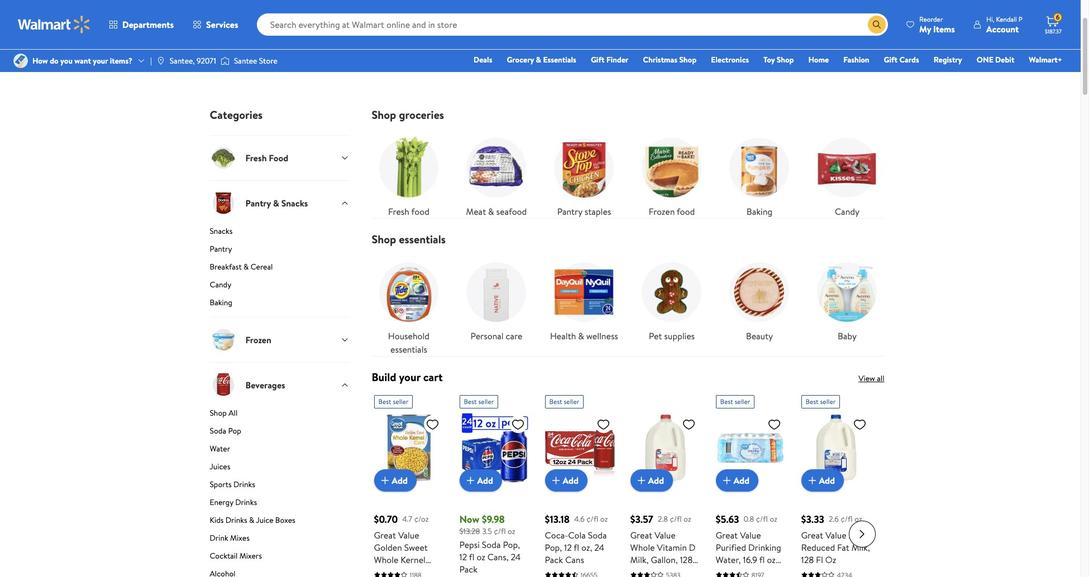 Task type: describe. For each thing, give the bounding box(es) containing it.
oz
[[826, 554, 837, 567]]

electronics link
[[706, 54, 754, 66]]

christmas shop
[[643, 54, 697, 65]]

breakfast & cereal
[[210, 261, 273, 273]]

pantry link
[[210, 244, 349, 259]]

24 inside $13.18 4.6 ¢/fl oz coca-cola soda pop, 12 fl oz, 24 pack cans
[[595, 542, 605, 554]]

sweet
[[404, 542, 428, 554]]

now
[[460, 513, 480, 527]]

gift cards link
[[879, 54, 925, 66]]

best seller for now $9.98
[[464, 397, 494, 407]]

fresh food button
[[210, 135, 349, 180]]

1 vertical spatial your
[[399, 370, 421, 385]]

food for frozen food
[[677, 206, 695, 218]]

food for fresh food
[[411, 206, 430, 218]]

hi,
[[987, 14, 995, 24]]

d
[[689, 542, 696, 554]]

fl
[[816, 554, 823, 567]]

great value purified drinking water, 16.9 fl oz bottles, 40 count image
[[716, 413, 786, 483]]

finder
[[607, 54, 629, 65]]

add to cart image for $5.63
[[720, 474, 734, 488]]

soda pop
[[210, 426, 241, 437]]

pantry & snacks
[[246, 197, 308, 209]]

oz right 16.9
[[767, 554, 776, 567]]

shop for shop all
[[210, 408, 227, 419]]

 image for how do you want your items?
[[13, 54, 28, 68]]

best for $5.63
[[720, 397, 733, 407]]

essentials for household essentials
[[391, 344, 427, 356]]

pepsi soda pop, 12 fl oz cans, 24 pack image
[[460, 413, 529, 483]]

toy
[[764, 54, 775, 65]]

drinks for kids
[[226, 515, 247, 526]]

4.6
[[574, 514, 585, 525]]

gift finder link
[[586, 54, 634, 66]]

¢/fl for $13.18
[[587, 514, 599, 525]]

$3.57 2.8 ¢/fl oz great value whole vitamin d milk, gallon, 128 fl oz
[[631, 513, 696, 578]]

services button
[[183, 11, 248, 38]]

electronics
[[711, 54, 749, 65]]

frozen food link
[[635, 131, 709, 218]]

$187.37
[[1045, 27, 1062, 35]]

& for wellness
[[578, 330, 584, 342]]

corn,
[[374, 567, 396, 578]]

great for $3.33
[[801, 530, 824, 542]]

drink mixes
[[210, 533, 250, 544]]

 image for santee store
[[221, 55, 230, 66]]

pantry for staples
[[557, 206, 583, 218]]

deals link
[[469, 54, 498, 66]]

soda pop link
[[210, 426, 349, 441]]

2.6
[[829, 514, 839, 525]]

0 horizontal spatial candy link
[[210, 279, 349, 295]]

categories
[[210, 107, 263, 122]]

cards
[[900, 54, 919, 65]]

one debit
[[977, 54, 1015, 65]]

great value golden sweet whole kernel corn, canned corn, 15 oz can image
[[374, 413, 444, 483]]

24 inside now $9.98 $13.28 3.5 ¢/fl oz pepsi soda pop, 12 fl oz cans, 24 pack
[[511, 552, 521, 564]]

value for $3.57
[[655, 530, 676, 542]]

0 horizontal spatial snacks
[[210, 226, 233, 237]]

3 add to cart image from the left
[[635, 474, 648, 488]]

2.8
[[658, 514, 668, 525]]

product group containing now $9.98
[[460, 391, 529, 578]]

want
[[74, 55, 91, 66]]

& for snacks
[[273, 197, 279, 209]]

next slide for product carousel list image
[[849, 522, 876, 548]]

wellness
[[586, 330, 618, 342]]

value for $5.63
[[740, 530, 761, 542]]

view all link
[[859, 373, 885, 384]]

seafood
[[496, 206, 527, 218]]

mixes
[[230, 533, 250, 544]]

cocktail
[[210, 551, 238, 562]]

water
[[210, 444, 230, 455]]

product group containing $0.70
[[374, 391, 444, 578]]

registry link
[[929, 54, 968, 66]]

frozen for frozen
[[246, 334, 271, 346]]

great for $3.57
[[631, 530, 653, 542]]

best seller for $3.33
[[806, 397, 836, 407]]

list for shop essentials
[[365, 246, 891, 356]]

bottles,
[[716, 567, 746, 578]]

energy drinks link
[[210, 497, 349, 513]]

add button for $13.18
[[545, 470, 588, 492]]

household
[[388, 330, 430, 342]]

add for $0.70
[[392, 475, 408, 487]]

best for $0.70
[[379, 397, 391, 407]]

fl inside $3.57 2.8 ¢/fl oz great value whole vitamin d milk, gallon, 128 fl oz
[[631, 567, 636, 578]]

0 vertical spatial your
[[93, 55, 108, 66]]

seller for now $9.98
[[479, 397, 494, 407]]

oz right 0.8
[[770, 514, 778, 525]]

my
[[920, 23, 932, 35]]

pop
[[228, 426, 241, 437]]

Walmart Site-Wide search field
[[257, 13, 888, 36]]

fl inside now $9.98 $13.28 3.5 ¢/fl oz pepsi soda pop, 12 fl oz cans, 24 pack
[[469, 552, 475, 564]]

baby
[[838, 330, 857, 342]]

product group containing $5.63
[[716, 391, 786, 578]]

$13.28
[[460, 526, 480, 537]]

drink
[[210, 533, 228, 544]]

pet supplies link
[[635, 255, 709, 343]]

sports drinks
[[210, 479, 255, 491]]

oz right the $9.98
[[508, 526, 515, 537]]

oz inside $13.18 4.6 ¢/fl oz coca-cola soda pop, 12 fl oz, 24 pack cans
[[601, 514, 608, 525]]

kendall
[[996, 14, 1017, 24]]

snacks inside dropdown button
[[281, 197, 308, 209]]

& for seafood
[[488, 206, 494, 218]]

christmas shop link
[[638, 54, 702, 66]]

shop all link
[[210, 408, 349, 424]]

shop for shop groceries
[[372, 107, 396, 122]]

essentials
[[543, 54, 577, 65]]

12 inside now $9.98 $13.28 3.5 ¢/fl oz pepsi soda pop, 12 fl oz cans, 24 pack
[[460, 552, 467, 564]]

best for $3.33
[[806, 397, 819, 407]]

soda inside $13.18 4.6 ¢/fl oz coca-cola soda pop, 12 fl oz, 24 pack cans
[[588, 530, 607, 542]]

value for $3.33
[[826, 530, 847, 542]]

¢/fl for $3.57
[[670, 514, 682, 525]]

shop groceries
[[372, 107, 444, 122]]

your whole holiday feast for less*. get a full menu on your budget. shop now. image
[[205, 0, 876, 72]]

search icon image
[[873, 20, 882, 29]]

gift for gift cards
[[884, 54, 898, 65]]

santee, 92071
[[170, 55, 216, 66]]

¢/fl inside now $9.98 $13.28 3.5 ¢/fl oz pepsi soda pop, 12 fl oz cans, 24 pack
[[494, 526, 506, 537]]

food
[[269, 152, 288, 164]]

pack inside now $9.98 $13.28 3.5 ¢/fl oz pepsi soda pop, 12 fl oz cans, 24 pack
[[460, 564, 478, 576]]

pack inside $13.18 4.6 ¢/fl oz coca-cola soda pop, 12 fl oz, 24 pack cans
[[545, 554, 563, 567]]

seller for $0.70
[[393, 397, 409, 407]]

gift for gift finder
[[591, 54, 605, 65]]

add for $13.18
[[563, 475, 579, 487]]

beauty
[[746, 330, 773, 342]]

best for $13.18
[[550, 397, 562, 407]]

items?
[[110, 55, 132, 66]]

great for $5.63
[[716, 530, 738, 542]]

& for essentials
[[536, 54, 541, 65]]

meat & seafood
[[466, 206, 527, 218]]

pepsi
[[460, 539, 480, 552]]

best seller for $13.18
[[550, 397, 580, 407]]

6 $187.37
[[1045, 12, 1062, 35]]

account
[[987, 23, 1019, 35]]

shop essentials
[[372, 232, 446, 247]]

walmart+
[[1029, 54, 1063, 65]]

128 inside $3.33 2.6 ¢/fl oz great value 2% reduced fat milk, 128 fl oz
[[801, 554, 814, 567]]

shop all
[[210, 408, 238, 419]]

oz left cans,
[[477, 552, 485, 564]]

fat
[[838, 542, 850, 554]]

fresh food
[[246, 152, 288, 164]]

reduced
[[801, 542, 835, 554]]

golden
[[374, 542, 402, 554]]

great value whole vitamin d milk, gallon, 128 fl oz image
[[631, 413, 700, 483]]

great inside $0.70 4.7 ¢/oz great value golden sweet whole kernel corn, can
[[374, 530, 396, 542]]

add to cart image for $13.18
[[550, 474, 563, 488]]

water,
[[716, 554, 741, 567]]

fresh for fresh food
[[246, 152, 267, 164]]

& left juice
[[249, 515, 254, 526]]

add to favorites list, coca-cola soda pop, 12 fl oz, 24 pack cans image
[[597, 418, 610, 432]]

shop now
[[519, 41, 562, 55]]

best for now $9.98
[[464, 397, 477, 407]]

product group containing $3.57
[[631, 391, 700, 578]]

juice
[[256, 515, 274, 526]]

12 inside $13.18 4.6 ¢/fl oz coca-cola soda pop, 12 fl oz, 24 pack cans
[[564, 542, 572, 554]]

add for now $9.98
[[477, 475, 493, 487]]

best seller for $0.70
[[379, 397, 409, 407]]

shop now link
[[519, 41, 562, 55]]

baking link for "pantry staples" "link"
[[723, 131, 797, 218]]

cart
[[423, 370, 443, 385]]

registry
[[934, 54, 963, 65]]

fashion
[[844, 54, 870, 65]]

¢/oz
[[414, 514, 429, 525]]

home
[[809, 54, 829, 65]]

pantry for &
[[246, 197, 271, 209]]



Task type: vqa. For each thing, say whether or not it's contained in the screenshot.


Task type: locate. For each thing, give the bounding box(es) containing it.
oz inside $3.33 2.6 ¢/fl oz great value 2% reduced fat milk, 128 fl oz
[[855, 514, 862, 525]]

milk, right fat at the bottom of the page
[[852, 542, 870, 554]]

6
[[1056, 12, 1060, 22]]

great inside $5.63 0.8 ¢/fl oz great value purified drinking water, 16.9 fl oz bottles, 40 count
[[716, 530, 738, 542]]

frozen inside the frozen food link
[[649, 206, 675, 218]]

2%
[[849, 530, 860, 542]]

2 add to cart image from the left
[[550, 474, 563, 488]]

add to cart image up $3.33
[[806, 474, 819, 488]]

meat
[[466, 206, 486, 218]]

departments
[[122, 18, 174, 31]]

kids
[[210, 515, 224, 526]]

add to favorites list, great value golden sweet whole kernel corn, canned corn, 15 oz can image
[[426, 418, 439, 432]]

seller for $5.63
[[735, 397, 751, 407]]

0 vertical spatial candy
[[835, 206, 860, 218]]

3 seller from the left
[[564, 397, 580, 407]]

2 food from the left
[[677, 206, 695, 218]]

best down build
[[379, 397, 391, 407]]

¢/fl inside $5.63 0.8 ¢/fl oz great value purified drinking water, 16.9 fl oz bottles, 40 count
[[756, 514, 768, 525]]

¢/fl right the 2.8
[[670, 514, 682, 525]]

drinks down energy drinks
[[226, 515, 247, 526]]

pantry
[[246, 197, 271, 209], [557, 206, 583, 218], [210, 244, 232, 255]]

3 best seller from the left
[[550, 397, 580, 407]]

list for shop groceries
[[365, 122, 891, 218]]

boxes
[[275, 515, 295, 526]]

great inside $3.57 2.8 ¢/fl oz great value whole vitamin d milk, gallon, 128 fl oz
[[631, 530, 653, 542]]

view all
[[859, 373, 885, 384]]

2 best from the left
[[464, 397, 477, 407]]

5 best from the left
[[806, 397, 819, 407]]

add button for $0.70
[[374, 470, 417, 492]]

5 product group from the left
[[716, 391, 786, 578]]

shop for shop now
[[519, 41, 541, 55]]

1 gift from the left
[[591, 54, 605, 65]]

add up the $9.98
[[477, 475, 493, 487]]

1 add to cart image from the left
[[379, 474, 392, 488]]

1 vertical spatial candy link
[[210, 279, 349, 295]]

pack down pepsi
[[460, 564, 478, 576]]

frozen for frozen food
[[649, 206, 675, 218]]

groceries
[[399, 107, 444, 122]]

1 best from the left
[[379, 397, 391, 407]]

4 best from the left
[[720, 397, 733, 407]]

3 add from the left
[[563, 475, 579, 487]]

product group containing $13.18
[[545, 391, 615, 578]]

¢/fl for $3.33
[[841, 514, 853, 525]]

drinks up kids drinks & juice boxes
[[235, 497, 257, 508]]

3 value from the left
[[740, 530, 761, 542]]

24 right oz,
[[595, 542, 605, 554]]

p
[[1019, 14, 1023, 24]]

whole
[[631, 542, 655, 554], [374, 554, 399, 567]]

0 horizontal spatial whole
[[374, 554, 399, 567]]

&
[[536, 54, 541, 65], [273, 197, 279, 209], [488, 206, 494, 218], [244, 261, 249, 273], [578, 330, 584, 342], [249, 515, 254, 526]]

now $9.98 $13.28 3.5 ¢/fl oz pepsi soda pop, 12 fl oz cans, 24 pack
[[460, 513, 521, 576]]

4 product group from the left
[[631, 391, 700, 578]]

how
[[32, 55, 48, 66]]

personal
[[471, 330, 504, 342]]

value down 4.7
[[398, 530, 419, 542]]

fresh inside fresh food link
[[388, 206, 409, 218]]

1 add button from the left
[[374, 470, 417, 492]]

drinks for energy
[[235, 497, 257, 508]]

add to cart image up $5.63
[[720, 474, 734, 488]]

add for $3.33
[[819, 475, 835, 487]]

services
[[206, 18, 238, 31]]

milk, for $3.33
[[852, 542, 870, 554]]

fresh food
[[388, 206, 430, 218]]

value inside $3.57 2.8 ¢/fl oz great value whole vitamin d milk, gallon, 128 fl oz
[[655, 530, 676, 542]]

oz,
[[582, 542, 592, 554]]

add up the 2.8
[[648, 475, 664, 487]]

0 horizontal spatial baking link
[[210, 297, 349, 317]]

drinks for sports
[[234, 479, 255, 491]]

1 horizontal spatial food
[[677, 206, 695, 218]]

seller for $13.18
[[564, 397, 580, 407]]

pop, down the $9.98
[[503, 539, 520, 552]]

add for $5.63
[[734, 475, 750, 487]]

snacks up breakfast
[[210, 226, 233, 237]]

¢/fl inside $13.18 4.6 ¢/fl oz coca-cola soda pop, 12 fl oz, 24 pack cans
[[587, 514, 599, 525]]

128 left fl
[[801, 554, 814, 567]]

1 horizontal spatial baking
[[747, 206, 773, 218]]

coca-
[[545, 530, 568, 542]]

1 horizontal spatial 12
[[564, 542, 572, 554]]

4 value from the left
[[826, 530, 847, 542]]

5 best seller from the left
[[806, 397, 836, 407]]

add up 2.6 in the right bottom of the page
[[819, 475, 835, 487]]

1 list from the top
[[365, 122, 891, 218]]

value inside $0.70 4.7 ¢/oz great value golden sweet whole kernel corn, can
[[398, 530, 419, 542]]

0 horizontal spatial pantry
[[210, 244, 232, 255]]

pop, inside $13.18 4.6 ¢/fl oz coca-cola soda pop, 12 fl oz, 24 pack cans
[[545, 542, 562, 554]]

 image
[[13, 54, 28, 68], [221, 55, 230, 66], [156, 56, 165, 65]]

add to favorites list, great value whole vitamin d milk, gallon, 128 fl oz image
[[682, 418, 696, 432]]

list containing fresh food
[[365, 122, 891, 218]]

1 horizontal spatial 128
[[801, 554, 814, 567]]

fresh for fresh food
[[388, 206, 409, 218]]

0 vertical spatial snacks
[[281, 197, 308, 209]]

seller up the coca-cola soda pop, 12 fl oz, 24 pack cans image
[[564, 397, 580, 407]]

add button up the $0.70
[[374, 470, 417, 492]]

product group containing $3.33
[[801, 391, 871, 578]]

4 add button from the left
[[631, 470, 673, 492]]

whole inside $3.57 2.8 ¢/fl oz great value whole vitamin d milk, gallon, 128 fl oz
[[631, 542, 655, 554]]

add button for $3.33
[[801, 470, 844, 492]]

& left cereal
[[244, 261, 249, 273]]

2 great from the left
[[631, 530, 653, 542]]

3 great from the left
[[716, 530, 738, 542]]

milk, inside $3.33 2.6 ¢/fl oz great value 2% reduced fat milk, 128 fl oz
[[852, 542, 870, 554]]

1 horizontal spatial baking link
[[723, 131, 797, 218]]

0 vertical spatial fresh
[[246, 152, 267, 164]]

sports
[[210, 479, 232, 491]]

water link
[[210, 444, 349, 459]]

$5.63 0.8 ¢/fl oz great value purified drinking water, 16.9 fl oz bottles, 40 count
[[716, 513, 785, 578]]

walmart image
[[18, 16, 91, 34]]

seller up pepsi soda pop, 12 fl oz cans, 24 pack image
[[479, 397, 494, 407]]

1 horizontal spatial candy
[[835, 206, 860, 218]]

1 value from the left
[[398, 530, 419, 542]]

essentials down household
[[391, 344, 427, 356]]

0 horizontal spatial pop,
[[503, 539, 520, 552]]

0.8
[[744, 514, 754, 525]]

snacks up snacks link
[[281, 197, 308, 209]]

$0.70 4.7 ¢/oz great value golden sweet whole kernel corn, can
[[374, 513, 434, 578]]

essentials inside household essentials
[[391, 344, 427, 356]]

best seller for $5.63
[[720, 397, 751, 407]]

6 add from the left
[[819, 475, 835, 487]]

gift left finder
[[591, 54, 605, 65]]

fresh inside 'fresh food' dropdown button
[[246, 152, 267, 164]]

baking link for breakfast & cereal link
[[210, 297, 349, 317]]

value down 0.8
[[740, 530, 761, 542]]

reorder
[[920, 14, 943, 24]]

value inside $5.63 0.8 ¢/fl oz great value purified drinking water, 16.9 fl oz bottles, 40 count
[[740, 530, 761, 542]]

¢/fl inside $3.57 2.8 ¢/fl oz great value whole vitamin d milk, gallon, 128 fl oz
[[670, 514, 682, 525]]

pantry inside dropdown button
[[246, 197, 271, 209]]

add to cart image up $13.18 on the bottom right of the page
[[550, 474, 563, 488]]

2 add from the left
[[477, 475, 493, 487]]

add to cart image up the $0.70
[[379, 474, 392, 488]]

toy shop link
[[759, 54, 799, 66]]

0 horizontal spatial candy
[[210, 279, 231, 291]]

gift inside "link"
[[591, 54, 605, 65]]

cola
[[568, 530, 586, 542]]

shop
[[519, 41, 541, 55], [680, 54, 697, 65], [777, 54, 794, 65], [372, 107, 396, 122], [372, 232, 396, 247], [210, 408, 227, 419]]

value down 2.6 in the right bottom of the page
[[826, 530, 847, 542]]

1 great from the left
[[374, 530, 396, 542]]

1 vertical spatial fresh
[[388, 206, 409, 218]]

0 horizontal spatial pack
[[460, 564, 478, 576]]

vitamin
[[657, 542, 687, 554]]

oz right the 4.6
[[601, 514, 608, 525]]

1 horizontal spatial pack
[[545, 554, 563, 567]]

2 best seller from the left
[[464, 397, 494, 407]]

soda left pop
[[210, 426, 226, 437]]

& right grocery
[[536, 54, 541, 65]]

1 vertical spatial frozen
[[246, 334, 271, 346]]

¢/fl inside $3.33 2.6 ¢/fl oz great value 2% reduced fat milk, 128 fl oz
[[841, 514, 853, 525]]

you
[[60, 55, 73, 66]]

value down the 2.8
[[655, 530, 676, 542]]

milk, for $3.57
[[631, 554, 649, 567]]

seller up great value 2% reduced fat milk, 128 fl oz image
[[820, 397, 836, 407]]

drink mixes link
[[210, 533, 349, 549]]

best seller up great value purified drinking water, 16.9 fl oz bottles, 40 count image
[[720, 397, 751, 407]]

& for cereal
[[244, 261, 249, 273]]

mixers
[[240, 551, 262, 562]]

drinks up energy drinks
[[234, 479, 255, 491]]

2 list from the top
[[365, 246, 891, 356]]

0 horizontal spatial soda
[[210, 426, 226, 437]]

essentials down fresh food on the top left
[[399, 232, 446, 247]]

0 horizontal spatial milk,
[[631, 554, 649, 567]]

pop, left the cans on the bottom right of page
[[545, 542, 562, 554]]

0 horizontal spatial fresh
[[246, 152, 267, 164]]

great down $3.33
[[801, 530, 824, 542]]

¢/fl right 3.5
[[494, 526, 506, 537]]

1 vertical spatial baking link
[[210, 297, 349, 317]]

pantry up snacks link
[[246, 197, 271, 209]]

your left cart
[[399, 370, 421, 385]]

2 horizontal spatial pantry
[[557, 206, 583, 218]]

add to favorites list, great value 2% reduced fat milk, 128 fl oz image
[[853, 418, 867, 432]]

1 horizontal spatial your
[[399, 370, 421, 385]]

128
[[680, 554, 693, 567], [801, 554, 814, 567]]

0 horizontal spatial your
[[93, 55, 108, 66]]

health & wellness link
[[547, 255, 622, 343]]

seller up great value purified drinking water, 16.9 fl oz bottles, 40 count image
[[735, 397, 751, 407]]

grocery & essentials
[[507, 54, 577, 65]]

oz right the 2.8
[[684, 514, 691, 525]]

0 vertical spatial candy link
[[810, 131, 885, 218]]

1 vertical spatial drinks
[[235, 497, 257, 508]]

pack
[[545, 554, 563, 567], [460, 564, 478, 576]]

3.5
[[482, 526, 492, 537]]

1 horizontal spatial pop,
[[545, 542, 562, 554]]

1 horizontal spatial snacks
[[281, 197, 308, 209]]

kernel
[[401, 554, 426, 567]]

pantry left the staples
[[557, 206, 583, 218]]

shop for shop essentials
[[372, 232, 396, 247]]

add to cart image up $3.57
[[635, 474, 648, 488]]

0 horizontal spatial frozen
[[246, 334, 271, 346]]

0 horizontal spatial 24
[[511, 552, 521, 564]]

add button up $5.63
[[716, 470, 759, 492]]

Search search field
[[257, 13, 888, 36]]

pantry inside "link"
[[557, 206, 583, 218]]

1 horizontal spatial pantry
[[246, 197, 271, 209]]

add
[[392, 475, 408, 487], [477, 475, 493, 487], [563, 475, 579, 487], [648, 475, 664, 487], [734, 475, 750, 487], [819, 475, 835, 487]]

christmas
[[643, 54, 678, 65]]

great value 2% reduced fat milk, 128 fl oz image
[[801, 413, 871, 483]]

seller for $3.33
[[820, 397, 836, 407]]

add to favorites list, pepsi soda pop, 12 fl oz cans, 24 pack image
[[512, 418, 525, 432]]

add up 0.8
[[734, 475, 750, 487]]

& inside "link"
[[488, 206, 494, 218]]

1 add from the left
[[392, 475, 408, 487]]

gift left cards
[[884, 54, 898, 65]]

0 vertical spatial baking link
[[723, 131, 797, 218]]

1 horizontal spatial  image
[[156, 56, 165, 65]]

& inside "link"
[[536, 54, 541, 65]]

add button for now $9.98
[[460, 470, 502, 492]]

pantry up breakfast
[[210, 244, 232, 255]]

¢/fl right the 4.6
[[587, 514, 599, 525]]

2 seller from the left
[[479, 397, 494, 407]]

6 product group from the left
[[801, 391, 871, 578]]

 image for santee, 92071
[[156, 56, 165, 65]]

$3.57
[[631, 513, 654, 527]]

great down $5.63
[[716, 530, 738, 542]]

best seller up the coca-cola soda pop, 12 fl oz, 24 pack cans image
[[550, 397, 580, 407]]

best up great value purified drinking water, 16.9 fl oz bottles, 40 count image
[[720, 397, 733, 407]]

pack left the cans on the bottom right of page
[[545, 554, 563, 567]]

1 food from the left
[[411, 206, 430, 218]]

gift finder
[[591, 54, 629, 65]]

best up great value 2% reduced fat milk, 128 fl oz image
[[806, 397, 819, 407]]

add button up the 2.8
[[631, 470, 673, 492]]

add to cart image for $0.70
[[379, 474, 392, 488]]

household essentials
[[388, 330, 430, 356]]

fl inside $5.63 0.8 ¢/fl oz great value purified drinking water, 16.9 fl oz bottles, 40 count
[[760, 554, 765, 567]]

essentials for shop essentials
[[399, 232, 446, 247]]

2 horizontal spatial soda
[[588, 530, 607, 542]]

great down $3.57
[[631, 530, 653, 542]]

add button up $13.18 on the bottom right of the page
[[545, 470, 588, 492]]

sports drinks link
[[210, 479, 349, 495]]

oz left gallon,
[[638, 567, 647, 578]]

2 gift from the left
[[884, 54, 898, 65]]

milk, left gallon,
[[631, 554, 649, 567]]

0 vertical spatial list
[[365, 122, 891, 218]]

2 horizontal spatial  image
[[221, 55, 230, 66]]

$3.33
[[801, 513, 825, 527]]

1 vertical spatial candy
[[210, 279, 231, 291]]

2 value from the left
[[655, 530, 676, 542]]

0 vertical spatial baking
[[747, 206, 773, 218]]

deals
[[474, 54, 492, 65]]

build your cart
[[372, 370, 443, 385]]

0 vertical spatial drinks
[[234, 479, 255, 491]]

6 add button from the left
[[801, 470, 844, 492]]

1 128 from the left
[[680, 554, 693, 567]]

5 add button from the left
[[716, 470, 759, 492]]

¢/fl right 0.8
[[756, 514, 768, 525]]

your right want
[[93, 55, 108, 66]]

3 product group from the left
[[545, 391, 615, 578]]

& inside dropdown button
[[273, 197, 279, 209]]

whole left kernel
[[374, 554, 399, 567]]

¢/fl right 2.6 in the right bottom of the page
[[841, 514, 853, 525]]

 image left how
[[13, 54, 28, 68]]

4 add to cart image from the left
[[720, 474, 734, 488]]

best seller up pepsi soda pop, 12 fl oz cans, 24 pack image
[[464, 397, 494, 407]]

purified
[[716, 542, 746, 554]]

1 horizontal spatial whole
[[631, 542, 655, 554]]

best up pepsi soda pop, 12 fl oz cans, 24 pack image
[[464, 397, 477, 407]]

0 vertical spatial essentials
[[399, 232, 446, 247]]

16.9
[[743, 554, 758, 567]]

1 vertical spatial list
[[365, 246, 891, 356]]

1 product group from the left
[[374, 391, 444, 578]]

3 best from the left
[[550, 397, 562, 407]]

add up the 4.6
[[563, 475, 579, 487]]

1 horizontal spatial candy link
[[810, 131, 885, 218]]

coca-cola soda pop, 12 fl oz, 24 pack cans image
[[545, 413, 615, 483]]

& right meat
[[488, 206, 494, 218]]

soda right cola
[[588, 530, 607, 542]]

fl inside $13.18 4.6 ¢/fl oz coca-cola soda pop, 12 fl oz, 24 pack cans
[[574, 542, 579, 554]]

add to cart image
[[464, 474, 477, 488]]

soda down 3.5
[[482, 539, 501, 552]]

 image right 92071
[[221, 55, 230, 66]]

1 horizontal spatial soda
[[482, 539, 501, 552]]

4 great from the left
[[801, 530, 824, 542]]

all
[[229, 408, 238, 419]]

24 right cans,
[[511, 552, 521, 564]]

1 horizontal spatial frozen
[[649, 206, 675, 218]]

add to cart image
[[379, 474, 392, 488], [550, 474, 563, 488], [635, 474, 648, 488], [720, 474, 734, 488], [806, 474, 819, 488]]

12 left oz,
[[564, 542, 572, 554]]

pop, inside now $9.98 $13.28 3.5 ¢/fl oz pepsi soda pop, 12 fl oz cans, 24 pack
[[503, 539, 520, 552]]

fresh food link
[[372, 131, 446, 218]]

frozen inside frozen dropdown button
[[246, 334, 271, 346]]

1 horizontal spatial 24
[[595, 542, 605, 554]]

best seller
[[379, 397, 409, 407], [464, 397, 494, 407], [550, 397, 580, 407], [720, 397, 751, 407], [806, 397, 836, 407]]

santee,
[[170, 55, 195, 66]]

0 horizontal spatial food
[[411, 206, 430, 218]]

 image right the |
[[156, 56, 165, 65]]

product group
[[374, 391, 444, 578], [460, 391, 529, 578], [545, 391, 615, 578], [631, 391, 700, 578], [716, 391, 786, 578], [801, 391, 871, 578]]

4 add from the left
[[648, 475, 664, 487]]

best seller down build
[[379, 397, 409, 407]]

1 best seller from the left
[[379, 397, 409, 407]]

fl down $13.28
[[469, 552, 475, 564]]

milk,
[[852, 542, 870, 554], [631, 554, 649, 567]]

1 horizontal spatial milk,
[[852, 542, 870, 554]]

soda
[[210, 426, 226, 437], [588, 530, 607, 542], [482, 539, 501, 552]]

|
[[150, 55, 152, 66]]

4 seller from the left
[[735, 397, 751, 407]]

5 add from the left
[[734, 475, 750, 487]]

whole inside $0.70 4.7 ¢/oz great value golden sweet whole kernel corn, can
[[374, 554, 399, 567]]

milk, inside $3.57 2.8 ¢/fl oz great value whole vitamin d milk, gallon, 128 fl oz
[[631, 554, 649, 567]]

1 horizontal spatial gift
[[884, 54, 898, 65]]

12 down $13.28
[[460, 552, 467, 564]]

list
[[365, 122, 891, 218], [365, 246, 891, 356]]

baking inside list
[[747, 206, 773, 218]]

2 add button from the left
[[460, 470, 502, 492]]

gallon,
[[651, 554, 678, 567]]

breakfast & cereal link
[[210, 261, 349, 277]]

128 right gallon,
[[680, 554, 693, 567]]

seller down build your cart
[[393, 397, 409, 407]]

fl
[[574, 542, 579, 554], [469, 552, 475, 564], [760, 554, 765, 567], [631, 567, 636, 578]]

0 horizontal spatial 128
[[680, 554, 693, 567]]

0 horizontal spatial gift
[[591, 54, 605, 65]]

5 seller from the left
[[820, 397, 836, 407]]

cereal
[[251, 261, 273, 273]]

1 vertical spatial snacks
[[210, 226, 233, 237]]

fl left oz,
[[574, 542, 579, 554]]

baby link
[[810, 255, 885, 343]]

add button up 'now'
[[460, 470, 502, 492]]

list containing household essentials
[[365, 246, 891, 356]]

1 seller from the left
[[393, 397, 409, 407]]

debit
[[996, 54, 1015, 65]]

household essentials link
[[372, 255, 446, 356]]

fresh left food
[[246, 152, 267, 164]]

fl right 16.9
[[760, 554, 765, 567]]

gift
[[591, 54, 605, 65], [884, 54, 898, 65]]

oz up the 2% on the bottom right of the page
[[855, 514, 862, 525]]

add button up 2.6 in the right bottom of the page
[[801, 470, 844, 492]]

0 horizontal spatial  image
[[13, 54, 28, 68]]

seller
[[393, 397, 409, 407], [479, 397, 494, 407], [564, 397, 580, 407], [735, 397, 751, 407], [820, 397, 836, 407]]

kids drinks & juice boxes link
[[210, 515, 349, 531]]

0 horizontal spatial 12
[[460, 552, 467, 564]]

best seller up great value 2% reduced fat milk, 128 fl oz image
[[806, 397, 836, 407]]

pet supplies
[[649, 330, 695, 342]]

personal care
[[471, 330, 523, 342]]

$9.98
[[482, 513, 505, 527]]

2 vertical spatial drinks
[[226, 515, 247, 526]]

add up 4.7
[[392, 475, 408, 487]]

3 add button from the left
[[545, 470, 588, 492]]

5 add to cart image from the left
[[806, 474, 819, 488]]

4 best seller from the left
[[720, 397, 751, 407]]

1 horizontal spatial fresh
[[388, 206, 409, 218]]

whole down $3.57
[[631, 542, 655, 554]]

value inside $3.33 2.6 ¢/fl oz great value 2% reduced fat milk, 128 fl oz
[[826, 530, 847, 542]]

fresh up shop essentials
[[388, 206, 409, 218]]

1 vertical spatial baking
[[210, 297, 232, 308]]

all
[[877, 373, 885, 384]]

add button
[[374, 470, 417, 492], [460, 470, 502, 492], [545, 470, 588, 492], [631, 470, 673, 492], [716, 470, 759, 492], [801, 470, 844, 492]]

santee
[[234, 55, 257, 66]]

add to favorites list, great value purified drinking water, 16.9 fl oz bottles, 40 count image
[[768, 418, 781, 432]]

best up the coca-cola soda pop, 12 fl oz, 24 pack cans image
[[550, 397, 562, 407]]

& up snacks link
[[273, 197, 279, 209]]

add to cart image for $3.33
[[806, 474, 819, 488]]

2 product group from the left
[[460, 391, 529, 578]]

2 128 from the left
[[801, 554, 814, 567]]

¢/fl for $5.63
[[756, 514, 768, 525]]

1 vertical spatial essentials
[[391, 344, 427, 356]]

fl left gallon,
[[631, 567, 636, 578]]

0 vertical spatial frozen
[[649, 206, 675, 218]]

0 horizontal spatial baking
[[210, 297, 232, 308]]

add button for $5.63
[[716, 470, 759, 492]]

pet
[[649, 330, 662, 342]]

great inside $3.33 2.6 ¢/fl oz great value 2% reduced fat milk, 128 fl oz
[[801, 530, 824, 542]]

& right health
[[578, 330, 584, 342]]

soda inside now $9.98 $13.28 3.5 ¢/fl oz pepsi soda pop, 12 fl oz cans, 24 pack
[[482, 539, 501, 552]]

great down the $0.70
[[374, 530, 396, 542]]

128 inside $3.57 2.8 ¢/fl oz great value whole vitamin d milk, gallon, 128 fl oz
[[680, 554, 693, 567]]



